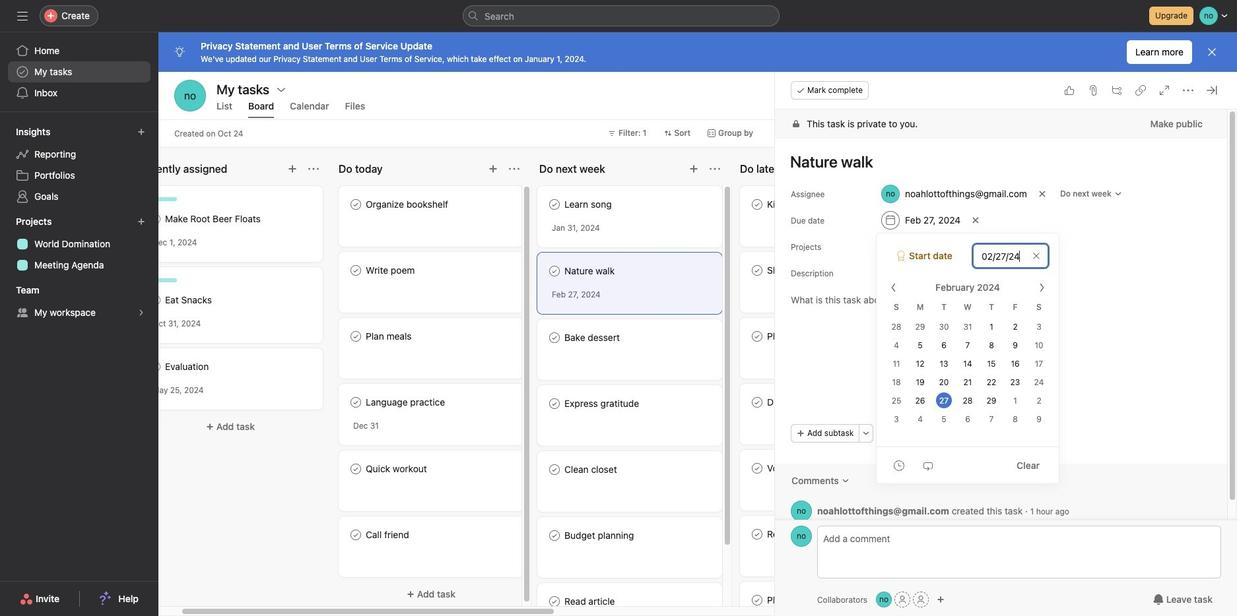 Task type: locate. For each thing, give the bounding box(es) containing it.
1 horizontal spatial add task image
[[689, 164, 699, 174]]

0 horizontal spatial more section actions image
[[509, 164, 520, 174]]

main content
[[775, 110, 1228, 539]]

add task image for more section actions image
[[287, 164, 298, 174]]

Search tasks, projects, and more text field
[[463, 5, 780, 26]]

view profile settings image
[[174, 80, 206, 112]]

new insights image
[[137, 128, 145, 136]]

banner
[[159, 32, 1238, 72]]

add task image
[[287, 164, 298, 174], [689, 164, 699, 174]]

2 add task image from the left
[[689, 164, 699, 174]]

add or remove collaborators image
[[877, 592, 892, 608], [937, 596, 945, 604]]

0 vertical spatial clear due date image
[[972, 217, 980, 225]]

open user profile image
[[791, 501, 812, 522]]

1 add task image from the left
[[287, 164, 298, 174]]

full screen image
[[1160, 85, 1170, 96]]

dismiss image
[[1207, 47, 1218, 57]]

Mark complete checkbox
[[348, 197, 364, 213], [547, 197, 563, 213], [547, 264, 563, 279], [750, 329, 765, 345], [547, 330, 563, 346], [147, 359, 163, 375], [750, 395, 765, 411], [547, 396, 563, 412], [348, 462, 364, 478], [547, 528, 563, 544], [750, 593, 765, 609]]

remove assignee image
[[1039, 190, 1047, 198]]

Due date text field
[[974, 244, 1049, 268]]

comments image
[[842, 478, 850, 485]]

see details, my workspace image
[[137, 309, 145, 317]]

Mark complete checkbox
[[750, 197, 765, 213], [147, 211, 163, 227], [348, 263, 364, 279], [750, 263, 765, 279], [147, 293, 163, 308], [348, 329, 364, 345], [348, 395, 364, 411], [750, 461, 765, 477], [547, 462, 563, 478], [750, 527, 765, 543], [348, 528, 364, 544], [547, 594, 563, 610]]

0 likes. click to like this task image
[[1065, 85, 1075, 96]]

insights element
[[0, 120, 159, 210]]

clear due date image up next month icon
[[1033, 252, 1041, 260]]

1 horizontal spatial add or remove collaborators image
[[937, 596, 945, 604]]

close details image
[[1207, 85, 1218, 96]]

2 more section actions image from the left
[[710, 164, 721, 174]]

1 horizontal spatial more section actions image
[[710, 164, 721, 174]]

projects element
[[0, 210, 159, 279]]

add task image for second more section actions icon from left
[[689, 164, 699, 174]]

Task Name text field
[[782, 147, 1212, 177]]

clear due date image
[[972, 217, 980, 225], [1033, 252, 1041, 260]]

0 horizontal spatial add task image
[[287, 164, 298, 174]]

show options image
[[276, 84, 287, 95]]

1 more section actions image from the left
[[509, 164, 520, 174]]

global element
[[0, 32, 159, 112]]

more section actions image
[[509, 164, 520, 174], [710, 164, 721, 174]]

new project or portfolio image
[[137, 218, 145, 226]]

mark complete image
[[348, 197, 364, 213], [547, 197, 563, 213], [147, 211, 163, 227], [348, 263, 364, 279], [750, 263, 765, 279], [547, 264, 563, 279], [147, 293, 163, 308], [348, 329, 364, 345], [147, 359, 163, 375], [348, 395, 364, 411], [547, 396, 563, 412], [750, 461, 765, 477], [750, 593, 765, 609], [547, 594, 563, 610]]

teams element
[[0, 279, 159, 326]]

mark complete image
[[750, 197, 765, 213], [750, 329, 765, 345], [547, 330, 563, 346], [750, 395, 765, 411], [348, 462, 364, 478], [547, 462, 563, 478], [750, 527, 765, 543], [348, 528, 364, 544], [547, 528, 563, 544]]

set to repeat image
[[923, 461, 934, 471]]

1 vertical spatial clear due date image
[[1033, 252, 1041, 260]]

clear due date image up the due date text field
[[972, 217, 980, 225]]



Task type: describe. For each thing, give the bounding box(es) containing it.
attachments: add a file to this task, nature walk image
[[1088, 85, 1099, 96]]

previous month image
[[889, 283, 900, 293]]

hide sidebar image
[[17, 11, 28, 21]]

0 horizontal spatial add or remove collaborators image
[[877, 592, 892, 608]]

open user profile image
[[791, 526, 812, 548]]

nature walk dialog
[[775, 72, 1238, 617]]

add time image
[[894, 461, 905, 471]]

add task image
[[488, 164, 499, 174]]

more section actions image
[[308, 164, 319, 174]]

1 horizontal spatial clear due date image
[[1033, 252, 1041, 260]]

copy task link image
[[1136, 85, 1147, 96]]

main content inside nature walk 'dialog'
[[775, 110, 1228, 539]]

add subtask image
[[1112, 85, 1123, 96]]

more options image
[[863, 430, 871, 438]]

next month image
[[1037, 283, 1047, 293]]

more actions for this task image
[[1184, 85, 1194, 96]]

0 horizontal spatial clear due date image
[[972, 217, 980, 225]]



Task type: vqa. For each thing, say whether or not it's contained in the screenshot.
the Dismiss Image
yes



